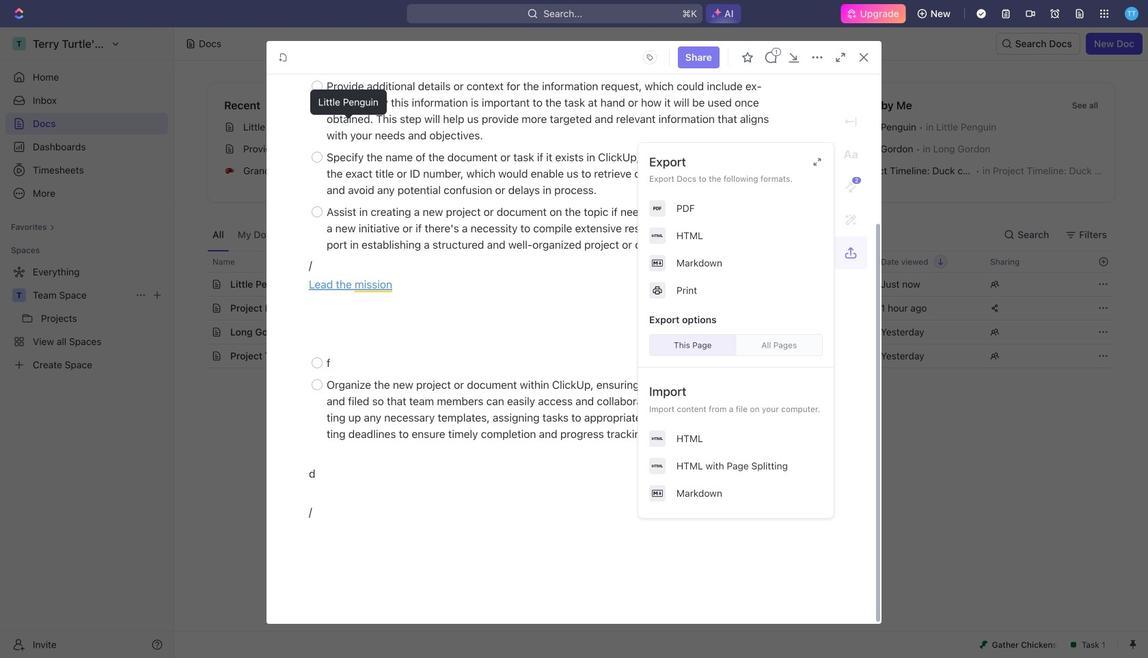 Task type: describe. For each thing, give the bounding box(es) containing it.
5 row from the top
[[192, 344, 1116, 369]]

dropdown menu image
[[639, 46, 661, 68]]

sidebar navigation
[[0, 27, 174, 658]]

3 row from the top
[[192, 296, 1116, 321]]

4 row from the top
[[192, 320, 1116, 345]]

cell for fourth row from the bottom of the page
[[192, 273, 207, 296]]

no favorited docs image
[[634, 114, 689, 169]]

cell for fifth row
[[192, 345, 207, 368]]



Task type: vqa. For each thing, say whether or not it's contained in the screenshot.
Dropdown menu IMAGE
yes



Task type: locate. For each thing, give the bounding box(es) containing it.
row
[[192, 251, 1116, 273], [192, 272, 1116, 297], [192, 296, 1116, 321], [192, 320, 1116, 345], [192, 344, 1116, 369]]

team space, , element
[[12, 289, 26, 302]]

column header
[[192, 251, 207, 273]]

table
[[192, 251, 1116, 369]]

1 row from the top
[[192, 251, 1116, 273]]

cell for second row from the bottom of the page
[[192, 321, 207, 344]]

drumstick bite image
[[980, 641, 988, 649]]

cell for 3rd row
[[192, 297, 207, 320]]

tab list
[[207, 219, 546, 251]]

2 row from the top
[[192, 272, 1116, 297]]

cell
[[192, 273, 207, 296], [764, 273, 873, 296], [192, 297, 207, 320], [764, 297, 873, 320], [192, 321, 207, 344], [192, 345, 207, 368]]



